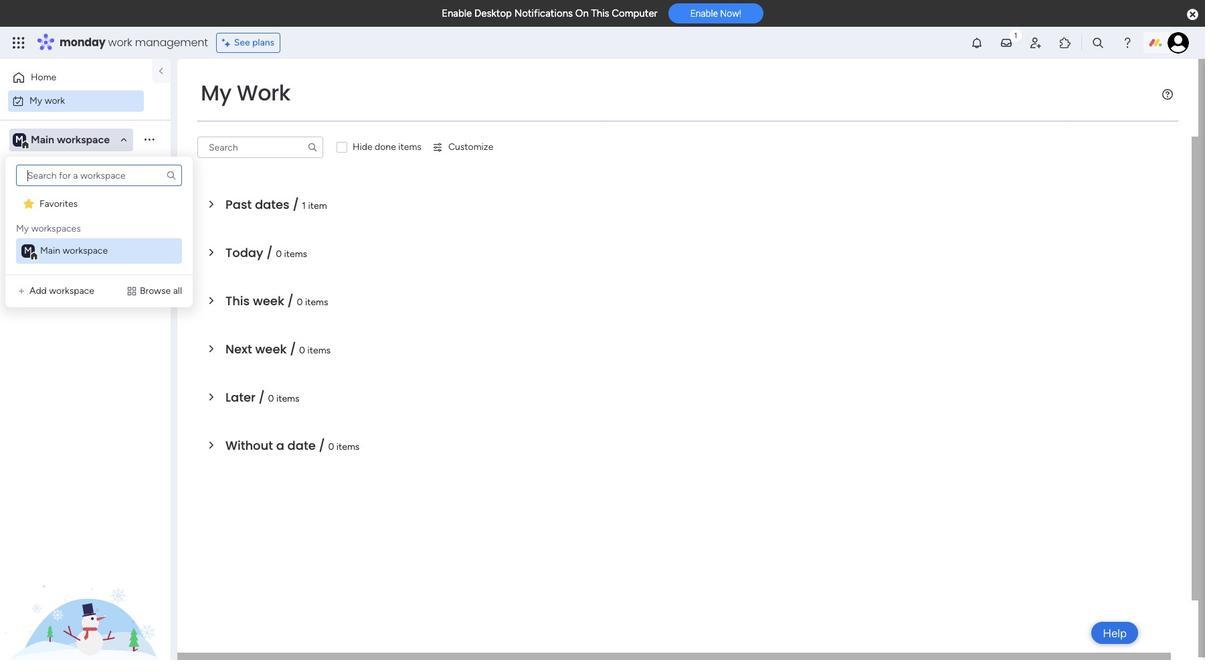 Task type: locate. For each thing, give the bounding box(es) containing it.
1 vertical spatial week
[[255, 341, 287, 358]]

week down today / 0 items
[[253, 293, 285, 309]]

list box containing marketing plan
[[0, 185, 171, 414]]

1 vertical spatial workspace
[[63, 245, 108, 256]]

main down my work
[[31, 133, 54, 146]]

0 vertical spatial week
[[253, 293, 285, 309]]

work
[[108, 35, 132, 50], [45, 95, 65, 106]]

work down the home
[[45, 95, 65, 106]]

1 horizontal spatial m
[[24, 245, 32, 256]]

marketing
[[31, 193, 73, 205]]

workspace down workspaces
[[63, 245, 108, 256]]

main inside workspace selection element
[[31, 133, 54, 146]]

management
[[135, 35, 208, 50]]

main workspace
[[31, 133, 110, 146], [40, 245, 108, 256]]

work inside button
[[45, 95, 65, 106]]

work for my
[[45, 95, 65, 106]]

my inside row
[[16, 223, 29, 234]]

1 vertical spatial work
[[45, 95, 65, 106]]

all
[[173, 285, 182, 297]]

workspace image for workspace selection element
[[13, 132, 26, 147]]

workspace
[[57, 133, 110, 146], [63, 245, 108, 256], [49, 285, 94, 297]]

main workspace inside workspace selection element
[[31, 133, 110, 146]]

0 horizontal spatial my
[[16, 223, 29, 234]]

this up next
[[226, 293, 250, 309]]

enable for enable desktop notifications on this computer
[[442, 7, 472, 19]]

None search field
[[16, 165, 182, 186]]

items inside today / 0 items
[[284, 248, 307, 260]]

workspace image
[[13, 132, 26, 147], [21, 244, 35, 258]]

browse all
[[140, 285, 182, 297]]

tree grid containing favorites
[[16, 192, 182, 264]]

workspace image inside tree grid
[[21, 244, 35, 258]]

0 vertical spatial workspace image
[[13, 132, 26, 147]]

my
[[201, 78, 232, 108], [29, 95, 42, 106], [16, 223, 29, 234]]

workspace up search in workspace field
[[57, 133, 110, 146]]

2 service icon image from the left
[[126, 286, 137, 297]]

workspace right add
[[49, 285, 94, 297]]

m for main workspace element
[[24, 245, 32, 256]]

select product image
[[12, 36, 25, 50]]

list box
[[13, 165, 185, 264], [0, 185, 171, 414]]

1 horizontal spatial this
[[592, 7, 610, 19]]

1 vertical spatial main workspace
[[40, 245, 108, 256]]

item
[[308, 200, 327, 212]]

0 vertical spatial main
[[31, 133, 54, 146]]

/ up 'next week / 0 items'
[[288, 293, 294, 309]]

items inside later / 0 items
[[277, 393, 300, 404]]

m inside tree grid
[[24, 245, 32, 256]]

now!
[[721, 8, 742, 19]]

enable left "now!"
[[691, 8, 718, 19]]

0 vertical spatial this
[[592, 7, 610, 19]]

0 inside 'next week / 0 items'
[[299, 345, 305, 356]]

service icon image left browse
[[126, 286, 137, 297]]

my down the home
[[29, 95, 42, 106]]

help
[[1104, 626, 1128, 640]]

dates
[[255, 196, 290, 213]]

0 right date
[[328, 441, 334, 453]]

browse
[[140, 285, 171, 297]]

items up 'next week / 0 items'
[[305, 297, 328, 308]]

next
[[226, 341, 252, 358]]

done
[[375, 141, 396, 153]]

customize button
[[427, 137, 499, 158]]

a
[[276, 437, 284, 454]]

None search field
[[198, 137, 323, 158]]

/
[[293, 196, 299, 213], [267, 244, 273, 261], [288, 293, 294, 309], [290, 341, 296, 358], [259, 389, 265, 406], [319, 437, 325, 454]]

favorites element
[[16, 192, 182, 217]]

1 horizontal spatial service icon image
[[126, 286, 137, 297]]

items down this week / 0 items
[[308, 345, 331, 356]]

date
[[288, 437, 316, 454]]

items right date
[[337, 441, 360, 453]]

main for workspace selection element
[[31, 133, 54, 146]]

0 down this week / 0 items
[[299, 345, 305, 356]]

0 horizontal spatial service icon image
[[16, 286, 27, 297]]

main workspace up search in workspace field
[[31, 133, 110, 146]]

enable for enable now!
[[691, 8, 718, 19]]

1 horizontal spatial my
[[29, 95, 42, 106]]

main workspace down workspaces
[[40, 245, 108, 256]]

0 vertical spatial m
[[15, 134, 23, 145]]

0 horizontal spatial this
[[226, 293, 250, 309]]

week right next
[[255, 341, 287, 358]]

lottie animation image
[[0, 525, 171, 660]]

items
[[399, 141, 422, 153], [284, 248, 307, 260], [305, 297, 328, 308], [308, 345, 331, 356], [277, 393, 300, 404], [337, 441, 360, 453]]

see
[[234, 37, 250, 48]]

workspace image up v2 star 2 image on the top
[[13, 132, 26, 147]]

items up without a date / 0 items
[[277, 393, 300, 404]]

0 vertical spatial main workspace
[[31, 133, 110, 146]]

this right on
[[592, 7, 610, 19]]

0 inside this week / 0 items
[[297, 297, 303, 308]]

0 right later
[[268, 393, 274, 404]]

m inside workspace selection element
[[15, 134, 23, 145]]

customize
[[449, 141, 494, 153]]

my work
[[201, 78, 291, 108]]

workspace image for main workspace element
[[21, 244, 35, 258]]

plans
[[252, 37, 275, 48]]

hide
[[353, 141, 373, 153]]

main inside tree grid
[[40, 245, 60, 256]]

week
[[253, 293, 285, 309], [255, 341, 287, 358]]

main workspace inside tree grid
[[40, 245, 108, 256]]

Search for content search field
[[16, 165, 182, 186]]

1 vertical spatial workspace image
[[21, 244, 35, 258]]

1 horizontal spatial work
[[108, 35, 132, 50]]

2 vertical spatial workspace
[[49, 285, 94, 297]]

service icon image for add workspace
[[16, 286, 27, 297]]

service icon image inside the add workspace button
[[16, 286, 27, 297]]

0 horizontal spatial work
[[45, 95, 65, 106]]

enable now! button
[[669, 4, 764, 24]]

without a date / 0 items
[[226, 437, 360, 454]]

m for workspace selection element
[[15, 134, 23, 145]]

0 inside without a date / 0 items
[[328, 441, 334, 453]]

workspace image down my workspaces
[[21, 244, 35, 258]]

add workspace button
[[11, 281, 100, 302]]

items right the done at the left of the page
[[399, 141, 422, 153]]

1 horizontal spatial enable
[[691, 8, 718, 19]]

0 vertical spatial work
[[108, 35, 132, 50]]

main down my workspaces
[[40, 245, 60, 256]]

menu image
[[1163, 89, 1174, 100]]

2 horizontal spatial my
[[201, 78, 232, 108]]

/ right date
[[319, 437, 325, 454]]

0 horizontal spatial m
[[15, 134, 23, 145]]

items down '1'
[[284, 248, 307, 260]]

enable inside button
[[691, 8, 718, 19]]

notifications
[[515, 7, 573, 19]]

service icon image left add
[[16, 286, 27, 297]]

today
[[226, 244, 264, 261]]

workspace inside tree grid
[[63, 245, 108, 256]]

1 service icon image from the left
[[16, 286, 27, 297]]

my inside button
[[29, 95, 42, 106]]

my left work
[[201, 78, 232, 108]]

option
[[0, 187, 171, 190]]

main
[[31, 133, 54, 146], [40, 245, 60, 256]]

0 horizontal spatial enable
[[442, 7, 472, 19]]

1 vertical spatial this
[[226, 293, 250, 309]]

work right monday
[[108, 35, 132, 50]]

tree grid
[[16, 192, 182, 264]]

enable left desktop
[[442, 7, 472, 19]]

1 vertical spatial m
[[24, 245, 32, 256]]

main workspace for main workspace element
[[40, 245, 108, 256]]

Search in workspace field
[[28, 161, 112, 176]]

service icon image inside browse all button
[[126, 286, 137, 297]]

apps image
[[1059, 36, 1073, 50]]

browse all button
[[121, 281, 187, 302]]

1 vertical spatial main
[[40, 245, 60, 256]]

m
[[15, 134, 23, 145], [24, 245, 32, 256]]

0
[[276, 248, 282, 260], [297, 297, 303, 308], [299, 345, 305, 356], [268, 393, 274, 404], [328, 441, 334, 453]]

service icon image
[[16, 286, 27, 297], [126, 286, 137, 297]]

0 vertical spatial workspace
[[57, 133, 110, 146]]

notes
[[31, 216, 57, 227]]

enable
[[442, 7, 472, 19], [691, 8, 718, 19]]

work for monday
[[108, 35, 132, 50]]

invite members image
[[1030, 36, 1043, 50]]

help button
[[1092, 622, 1139, 644]]

my left the notes
[[16, 223, 29, 234]]

this
[[592, 7, 610, 19], [226, 293, 250, 309]]

enable now!
[[691, 8, 742, 19]]

this week / 0 items
[[226, 293, 328, 309]]

0 up 'next week / 0 items'
[[297, 297, 303, 308]]

0 right today
[[276, 248, 282, 260]]

add workspace
[[29, 285, 94, 297]]



Task type: vqa. For each thing, say whether or not it's contained in the screenshot.


Task type: describe. For each thing, give the bounding box(es) containing it.
main workspace for workspace selection element
[[31, 133, 110, 146]]

my for my workspaces
[[16, 223, 29, 234]]

monday work management
[[60, 35, 208, 50]]

work
[[237, 78, 291, 108]]

items inside 'next week / 0 items'
[[308, 345, 331, 356]]

later
[[226, 389, 256, 406]]

Filter dashboard by text search field
[[198, 137, 323, 158]]

kendall parks image
[[1168, 32, 1190, 54]]

notifications image
[[971, 36, 984, 50]]

workspace selection element
[[13, 132, 112, 149]]

lottie animation element
[[0, 525, 171, 660]]

enable desktop notifications on this computer
[[442, 7, 658, 19]]

home
[[31, 72, 56, 83]]

desktop
[[475, 7, 512, 19]]

week for this
[[253, 293, 285, 309]]

help image
[[1122, 36, 1135, 50]]

my for my work
[[201, 78, 232, 108]]

/ right today
[[267, 244, 273, 261]]

today / 0 items
[[226, 244, 307, 261]]

dapulse close image
[[1188, 8, 1199, 21]]

/ left '1'
[[293, 196, 299, 213]]

marketing plan
[[31, 193, 93, 205]]

main workspace element
[[16, 238, 182, 264]]

private board image
[[14, 215, 27, 228]]

my work
[[29, 95, 65, 106]]

workspace inside button
[[49, 285, 94, 297]]

without
[[226, 437, 273, 454]]

1 image
[[1010, 27, 1023, 43]]

/ down this week / 0 items
[[290, 341, 296, 358]]

workspaces
[[31, 223, 81, 234]]

past
[[226, 196, 252, 213]]

search image
[[307, 142, 318, 153]]

computer
[[612, 7, 658, 19]]

list box containing favorites
[[13, 165, 185, 264]]

plan
[[76, 193, 93, 205]]

home button
[[8, 67, 144, 88]]

items inside without a date / 0 items
[[337, 441, 360, 453]]

/ right later
[[259, 389, 265, 406]]

inbox image
[[1000, 36, 1014, 50]]

later / 0 items
[[226, 389, 300, 406]]

my for my work
[[29, 95, 42, 106]]

my work button
[[8, 90, 144, 111]]

workspace for main workspace element
[[63, 245, 108, 256]]

search everything image
[[1092, 36, 1106, 50]]

main for main workspace element
[[40, 245, 60, 256]]

past dates / 1 item
[[226, 196, 327, 213]]

my workspaces row
[[16, 217, 81, 236]]

items inside this week / 0 items
[[305, 297, 328, 308]]

workspace options image
[[143, 133, 156, 146]]

hide done items
[[353, 141, 422, 153]]

next week / 0 items
[[226, 341, 331, 358]]

my workspaces
[[16, 223, 81, 234]]

search image
[[166, 170, 177, 181]]

see plans button
[[216, 33, 281, 53]]

see plans
[[234, 37, 275, 48]]

1
[[302, 200, 306, 212]]

week for next
[[255, 341, 287, 358]]

0 inside today / 0 items
[[276, 248, 282, 260]]

0 inside later / 0 items
[[268, 393, 274, 404]]

favorites
[[39, 198, 78, 210]]

service icon image for browse all
[[126, 286, 137, 297]]

add
[[29, 285, 47, 297]]

workspace for workspace selection element
[[57, 133, 110, 146]]

monday
[[60, 35, 106, 50]]

on
[[576, 7, 589, 19]]

v2 star 2 image
[[23, 197, 34, 210]]



